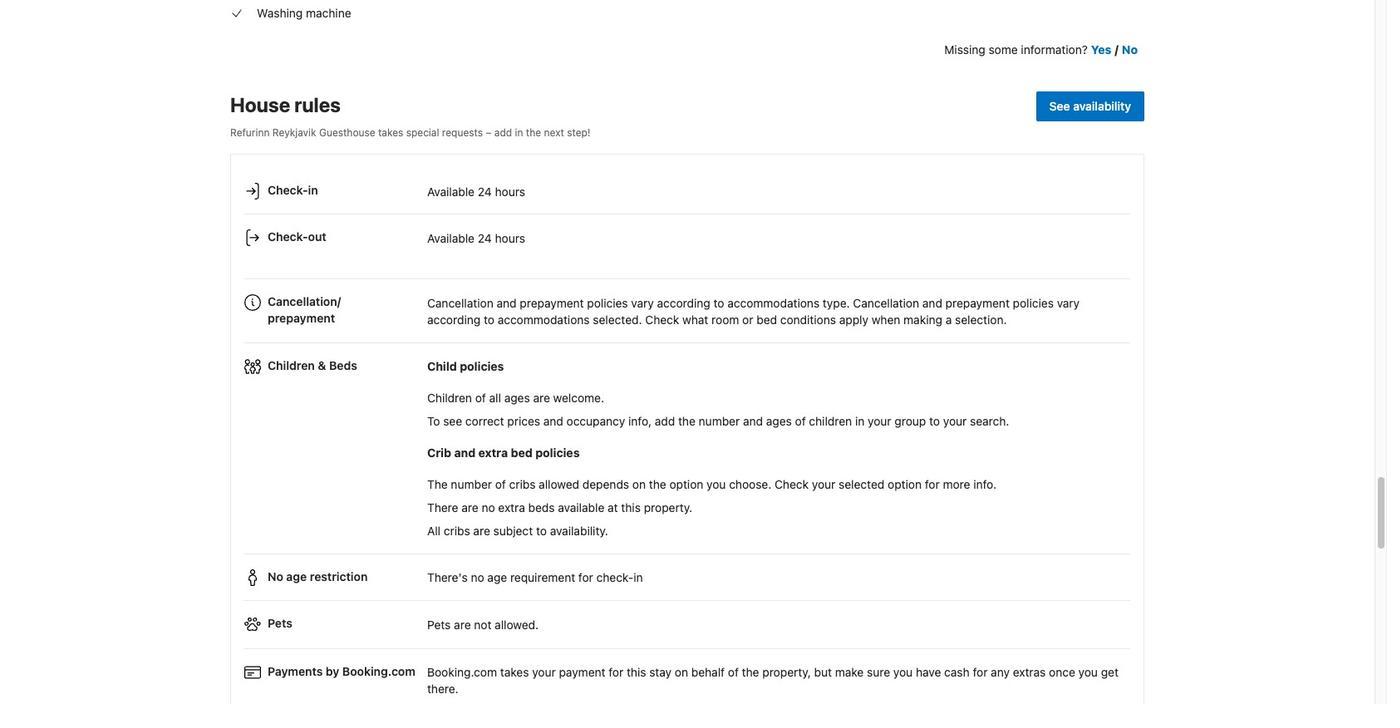 Task type: vqa. For each thing, say whether or not it's contained in the screenshot.
topmost South Beach, Miami Beach
no



Task type: describe. For each thing, give the bounding box(es) containing it.
see
[[1050, 99, 1071, 113]]

available
[[558, 501, 605, 515]]

check- for out
[[268, 230, 308, 244]]

see
[[443, 414, 463, 429]]

the inside booking.com takes your payment for this stay on behalf of the property, but make sure you have cash for any extras once you get there.
[[742, 666, 760, 680]]

children for children of all ages are welcome.
[[427, 391, 472, 405]]

see availability button
[[1037, 92, 1145, 122]]

to up child policies
[[484, 312, 495, 326]]

cancellation/
[[268, 294, 341, 309]]

1 vertical spatial ages
[[767, 414, 792, 429]]

24 for check-in
[[478, 184, 492, 198]]

cash
[[945, 666, 970, 680]]

1 vary from the left
[[631, 296, 654, 310]]

there.
[[427, 682, 459, 696]]

on inside booking.com takes your payment for this stay on behalf of the property, but make sure you have cash for any extras once you get there.
[[675, 666, 689, 680]]

check-in
[[268, 183, 318, 197]]

prepayment inside cancellation/ prepayment
[[268, 311, 335, 325]]

payments
[[268, 664, 323, 678]]

see availability
[[1050, 99, 1132, 113]]

conditions
[[781, 312, 837, 326]]

sure
[[867, 666, 891, 680]]

allowed.
[[495, 618, 539, 632]]

0 vertical spatial cribs
[[509, 478, 536, 492]]

crib and extra bed policies
[[427, 446, 580, 460]]

welcome.
[[554, 391, 605, 405]]

booking.com takes your payment for this stay on behalf of the property, but make sure you have cash for any extras once you get there.
[[427, 666, 1119, 696]]

behalf
[[692, 666, 725, 680]]

this inside booking.com takes your payment for this stay on behalf of the property, but make sure you have cash for any extras once you get there.
[[627, 666, 647, 680]]

and up child policies
[[497, 296, 517, 310]]

by
[[326, 664, 340, 678]]

/
[[1115, 43, 1119, 57]]

1 option from the left
[[670, 478, 704, 492]]

pets for pets are not allowed.
[[427, 618, 451, 632]]

available for in
[[427, 184, 475, 198]]

at
[[608, 501, 618, 515]]

add for in
[[495, 127, 512, 139]]

available for out
[[427, 231, 475, 245]]

guesthouse
[[319, 127, 376, 139]]

depends
[[583, 478, 630, 492]]

&
[[318, 358, 326, 372]]

house rules
[[230, 93, 341, 117]]

check-
[[597, 571, 634, 585]]

the
[[427, 478, 448, 492]]

missing some information? yes / no
[[945, 43, 1139, 57]]

a
[[946, 312, 952, 326]]

add for the
[[655, 414, 675, 429]]

to
[[427, 414, 440, 429]]

yes
[[1092, 43, 1112, 57]]

all cribs are subject to availability.
[[427, 524, 609, 538]]

0 horizontal spatial age
[[286, 570, 307, 584]]

selected
[[839, 478, 885, 492]]

no button
[[1123, 42, 1139, 58]]

–
[[486, 127, 492, 139]]

0 horizontal spatial booking.com
[[343, 664, 416, 678]]

info.
[[974, 478, 997, 492]]

1 cancellation from the left
[[427, 296, 494, 310]]

reykjavik
[[273, 127, 316, 139]]

search.
[[971, 414, 1010, 429]]

1 vertical spatial extra
[[498, 501, 525, 515]]

1 vertical spatial check
[[775, 478, 809, 492]]

the right info,
[[679, 414, 696, 429]]

correct
[[466, 414, 505, 429]]

check-out
[[268, 230, 327, 244]]

takes inside booking.com takes your payment for this stay on behalf of the property, but make sure you have cash for any extras once you get there.
[[500, 666, 529, 680]]

0 vertical spatial no
[[482, 501, 495, 515]]

and up making
[[923, 296, 943, 310]]

special
[[406, 127, 440, 139]]

missing
[[945, 43, 986, 57]]

and right the crib
[[454, 446, 476, 460]]

the number of cribs allowed depends on the option you choose. check your selected option for more info.
[[427, 478, 997, 492]]

1 horizontal spatial you
[[894, 666, 913, 680]]

2 horizontal spatial you
[[1079, 666, 1099, 680]]

hours for check-out
[[495, 231, 526, 245]]

1 vertical spatial according
[[427, 312, 481, 326]]

2 horizontal spatial prepayment
[[946, 296, 1010, 310]]

pets for pets
[[268, 616, 293, 630]]

cancellation and prepayment policies vary according to accommodations type. cancellation and prepayment policies vary according to accommodations selected. check what room or bed conditions apply when making a selection.
[[427, 296, 1080, 326]]

children & beds
[[268, 358, 357, 372]]

have
[[916, 666, 942, 680]]

and up choose.
[[743, 414, 763, 429]]

1 vertical spatial no
[[268, 570, 283, 584]]

24 for check-out
[[478, 231, 492, 245]]

2 vary from the left
[[1058, 296, 1080, 310]]

type.
[[823, 296, 850, 310]]

make
[[836, 666, 864, 680]]

check- for in
[[268, 183, 308, 197]]

1 vertical spatial accommodations
[[498, 312, 590, 326]]

house
[[230, 93, 290, 117]]

2 option from the left
[[888, 478, 922, 492]]

to right the group
[[930, 414, 941, 429]]

1 horizontal spatial age
[[488, 571, 507, 585]]

requirement
[[511, 571, 576, 585]]

check inside cancellation and prepayment policies vary according to accommodations type. cancellation and prepayment policies vary according to accommodations selected. check what room or bed conditions apply when making a selection.
[[646, 312, 680, 326]]

and right prices
[[544, 414, 564, 429]]

get
[[1102, 666, 1119, 680]]

stay
[[650, 666, 672, 680]]

to see correct prices and occupancy info, add the number and ages of children in your group to your search.
[[427, 414, 1010, 429]]

property.
[[644, 501, 693, 515]]

rules
[[295, 93, 341, 117]]

allowed
[[539, 478, 580, 492]]

requests
[[442, 127, 483, 139]]

for left more
[[925, 478, 940, 492]]

0 vertical spatial takes
[[378, 127, 404, 139]]

subject
[[494, 524, 533, 538]]

of left children
[[796, 414, 806, 429]]

to up "room"
[[714, 296, 725, 310]]



Task type: locate. For each thing, give the bounding box(es) containing it.
0 vertical spatial bed
[[757, 312, 778, 326]]

1 vertical spatial bed
[[511, 446, 533, 460]]

0 vertical spatial add
[[495, 127, 512, 139]]

0 vertical spatial accommodations
[[728, 296, 820, 310]]

1 check- from the top
[[268, 183, 308, 197]]

cancellation/ prepayment
[[268, 294, 341, 325]]

you left get
[[1079, 666, 1099, 680]]

1 hours from the top
[[495, 184, 526, 198]]

selected.
[[593, 312, 642, 326]]

more
[[943, 478, 971, 492]]

out
[[308, 230, 327, 244]]

children of all ages are welcome.
[[427, 391, 605, 405]]

pets are not allowed.
[[427, 618, 539, 632]]

all
[[489, 391, 501, 405]]

the left property, on the right bottom of the page
[[742, 666, 760, 680]]

0 horizontal spatial prepayment
[[268, 311, 335, 325]]

your left payment
[[532, 666, 556, 680]]

1 horizontal spatial pets
[[427, 618, 451, 632]]

1 horizontal spatial prepayment
[[520, 296, 584, 310]]

no left restriction
[[268, 570, 283, 584]]

the left next on the left top of the page
[[526, 127, 542, 139]]

cancellation
[[427, 296, 494, 310], [854, 296, 920, 310]]

the up property.
[[649, 478, 667, 492]]

number right the
[[451, 478, 492, 492]]

restriction
[[310, 570, 368, 584]]

of down crib and extra bed policies
[[495, 478, 506, 492]]

1 available 24 hours from the top
[[427, 184, 526, 198]]

room
[[712, 312, 740, 326]]

0 vertical spatial check
[[646, 312, 680, 326]]

ages
[[505, 391, 530, 405], [767, 414, 792, 429]]

to down 'beds' at the left
[[536, 524, 547, 538]]

1 horizontal spatial children
[[427, 391, 472, 405]]

bed inside cancellation and prepayment policies vary according to accommodations type. cancellation and prepayment policies vary according to accommodations selected. check what room or bed conditions apply when making a selection.
[[757, 312, 778, 326]]

check- up check-out
[[268, 183, 308, 197]]

0 vertical spatial number
[[699, 414, 740, 429]]

1 horizontal spatial ages
[[767, 414, 792, 429]]

0 horizontal spatial ages
[[505, 391, 530, 405]]

accommodations left the selected.
[[498, 312, 590, 326]]

age left requirement
[[488, 571, 507, 585]]

0 horizontal spatial option
[[670, 478, 704, 492]]

check- down check-in
[[268, 230, 308, 244]]

ages left children
[[767, 414, 792, 429]]

yes button
[[1092, 42, 1112, 58]]

0 vertical spatial extra
[[479, 446, 508, 460]]

accommodations up or
[[728, 296, 820, 310]]

choose.
[[730, 478, 772, 492]]

0 horizontal spatial number
[[451, 478, 492, 492]]

1 horizontal spatial add
[[655, 414, 675, 429]]

children up see
[[427, 391, 472, 405]]

according up child policies
[[427, 312, 481, 326]]

step!
[[567, 127, 591, 139]]

group
[[895, 414, 927, 429]]

you right "sure"
[[894, 666, 913, 680]]

no age restriction
[[268, 570, 368, 584]]

0 horizontal spatial cribs
[[444, 524, 470, 538]]

1 vertical spatial available 24 hours
[[427, 231, 526, 245]]

next
[[544, 127, 565, 139]]

0 vertical spatial ages
[[505, 391, 530, 405]]

1 horizontal spatial number
[[699, 414, 740, 429]]

or
[[743, 312, 754, 326]]

refurinn
[[230, 127, 270, 139]]

0 horizontal spatial accommodations
[[498, 312, 590, 326]]

are right there
[[462, 501, 479, 515]]

0 horizontal spatial takes
[[378, 127, 404, 139]]

on right depends
[[633, 478, 646, 492]]

of
[[475, 391, 486, 405], [796, 414, 806, 429], [495, 478, 506, 492], [728, 666, 739, 680]]

0 horizontal spatial according
[[427, 312, 481, 326]]

0 vertical spatial 24
[[478, 184, 492, 198]]

0 vertical spatial this
[[622, 501, 641, 515]]

1 horizontal spatial on
[[675, 666, 689, 680]]

cribs right the all
[[444, 524, 470, 538]]

check right choose.
[[775, 478, 809, 492]]

0 vertical spatial available 24 hours
[[427, 184, 526, 198]]

no up subject at bottom left
[[482, 501, 495, 515]]

1 vertical spatial hours
[[495, 231, 526, 245]]

are left not
[[454, 618, 471, 632]]

1 vertical spatial on
[[675, 666, 689, 680]]

2 check- from the top
[[268, 230, 308, 244]]

1 horizontal spatial accommodations
[[728, 296, 820, 310]]

extras
[[1014, 666, 1047, 680]]

1 horizontal spatial option
[[888, 478, 922, 492]]

1 vertical spatial number
[[451, 478, 492, 492]]

availability
[[1074, 99, 1132, 113]]

1 vertical spatial add
[[655, 414, 675, 429]]

0 horizontal spatial bed
[[511, 446, 533, 460]]

cancellation up when
[[854, 296, 920, 310]]

availability.
[[550, 524, 609, 538]]

booking.com right by in the bottom left of the page
[[343, 664, 416, 678]]

there's no age requirement for check-in
[[427, 571, 643, 585]]

number up the number of cribs allowed depends on the option you choose. check your selected option for more info.
[[699, 414, 740, 429]]

1 vertical spatial this
[[627, 666, 647, 680]]

available 24 hours
[[427, 184, 526, 198], [427, 231, 526, 245]]

pets left not
[[427, 618, 451, 632]]

booking.com
[[343, 664, 416, 678], [427, 666, 497, 680]]

1 horizontal spatial vary
[[1058, 296, 1080, 310]]

but
[[815, 666, 832, 680]]

1 vertical spatial takes
[[500, 666, 529, 680]]

1 horizontal spatial according
[[657, 296, 711, 310]]

extra down the 'correct'
[[479, 446, 508, 460]]

you
[[707, 478, 726, 492], [894, 666, 913, 680], [1079, 666, 1099, 680]]

1 horizontal spatial check
[[775, 478, 809, 492]]

beds
[[329, 358, 357, 372]]

of left the all
[[475, 391, 486, 405]]

1 vertical spatial check-
[[268, 230, 308, 244]]

2 cancellation from the left
[[854, 296, 920, 310]]

option up property.
[[670, 478, 704, 492]]

according up "what"
[[657, 296, 711, 310]]

check left "what"
[[646, 312, 680, 326]]

prepayment
[[520, 296, 584, 310], [946, 296, 1010, 310], [268, 311, 335, 325]]

booking.com up the there.
[[427, 666, 497, 680]]

0 horizontal spatial no
[[268, 570, 283, 584]]

0 horizontal spatial vary
[[631, 296, 654, 310]]

extra up subject at bottom left
[[498, 501, 525, 515]]

1 horizontal spatial booking.com
[[427, 666, 497, 680]]

policies
[[587, 296, 628, 310], [1013, 296, 1054, 310], [460, 359, 504, 374], [536, 446, 580, 460]]

cancellation up child policies
[[427, 296, 494, 310]]

available 24 hours for check-in
[[427, 184, 526, 198]]

option right "selected"
[[888, 478, 922, 492]]

the
[[526, 127, 542, 139], [679, 414, 696, 429], [649, 478, 667, 492], [742, 666, 760, 680]]

bed right or
[[757, 312, 778, 326]]

your inside booking.com takes your payment for this stay on behalf of the property, but make sure you have cash for any extras once you get there.
[[532, 666, 556, 680]]

2 available 24 hours from the top
[[427, 231, 526, 245]]

you left choose.
[[707, 478, 726, 492]]

0 horizontal spatial cancellation
[[427, 296, 494, 310]]

any
[[991, 666, 1010, 680]]

your
[[868, 414, 892, 429], [944, 414, 967, 429], [812, 478, 836, 492], [532, 666, 556, 680]]

are left subject at bottom left
[[474, 524, 491, 538]]

payments by booking.com
[[268, 664, 416, 678]]

0 vertical spatial hours
[[495, 184, 526, 198]]

0 horizontal spatial on
[[633, 478, 646, 492]]

not
[[474, 618, 492, 632]]

bed
[[757, 312, 778, 326], [511, 446, 533, 460]]

0 horizontal spatial add
[[495, 127, 512, 139]]

0 vertical spatial according
[[657, 296, 711, 310]]

0 vertical spatial check-
[[268, 183, 308, 197]]

for left the check-
[[579, 571, 594, 585]]

this right at
[[622, 501, 641, 515]]

2 24 from the top
[[478, 231, 492, 245]]

no
[[482, 501, 495, 515], [471, 571, 485, 585]]

information?
[[1022, 43, 1088, 57]]

cribs up 'beds' at the left
[[509, 478, 536, 492]]

0 horizontal spatial check
[[646, 312, 680, 326]]

washing machine
[[257, 6, 351, 20]]

on right stay
[[675, 666, 689, 680]]

1 horizontal spatial no
[[1123, 43, 1139, 57]]

child
[[427, 359, 457, 374]]

are
[[533, 391, 550, 405], [462, 501, 479, 515], [474, 524, 491, 538], [454, 618, 471, 632]]

making
[[904, 312, 943, 326]]

washing
[[257, 6, 303, 20]]

1 24 from the top
[[478, 184, 492, 198]]

all
[[427, 524, 441, 538]]

your left "selected"
[[812, 478, 836, 492]]

beds
[[529, 501, 555, 515]]

accommodations
[[728, 296, 820, 310], [498, 312, 590, 326]]

check-
[[268, 183, 308, 197], [268, 230, 308, 244]]

age left restriction
[[286, 570, 307, 584]]

for
[[925, 478, 940, 492], [579, 571, 594, 585], [609, 666, 624, 680], [973, 666, 988, 680]]

apply
[[840, 312, 869, 326]]

payment
[[559, 666, 606, 680]]

vary
[[631, 296, 654, 310], [1058, 296, 1080, 310]]

hours for check-in
[[495, 184, 526, 198]]

0 horizontal spatial you
[[707, 478, 726, 492]]

extra
[[479, 446, 508, 460], [498, 501, 525, 515]]

there's
[[427, 571, 468, 585]]

there are no extra beds available at this property.
[[427, 501, 693, 515]]

0 horizontal spatial children
[[268, 358, 315, 372]]

1 horizontal spatial cribs
[[509, 478, 536, 492]]

selection.
[[956, 312, 1008, 326]]

some
[[989, 43, 1018, 57]]

1 vertical spatial cribs
[[444, 524, 470, 538]]

0 horizontal spatial pets
[[268, 616, 293, 630]]

for right payment
[[609, 666, 624, 680]]

takes
[[378, 127, 404, 139], [500, 666, 529, 680]]

of inside booking.com takes your payment for this stay on behalf of the property, but make sure you have cash for any extras once you get there.
[[728, 666, 739, 680]]

available 24 hours for check-out
[[427, 231, 526, 245]]

property,
[[763, 666, 811, 680]]

to
[[714, 296, 725, 310], [484, 312, 495, 326], [930, 414, 941, 429], [536, 524, 547, 538]]

of right behalf
[[728, 666, 739, 680]]

option
[[670, 478, 704, 492], [888, 478, 922, 492]]

children for children & beds
[[268, 358, 315, 372]]

0 vertical spatial children
[[268, 358, 315, 372]]

prices
[[508, 414, 541, 429]]

this left stay
[[627, 666, 647, 680]]

your left search.
[[944, 414, 967, 429]]

booking.com inside booking.com takes your payment for this stay on behalf of the property, but make sure you have cash for any extras once you get there.
[[427, 666, 497, 680]]

add right info,
[[655, 414, 675, 429]]

2 available from the top
[[427, 231, 475, 245]]

info,
[[629, 414, 652, 429]]

ages right the all
[[505, 391, 530, 405]]

for left any
[[973, 666, 988, 680]]

are up prices
[[533, 391, 550, 405]]

no right there's
[[471, 571, 485, 585]]

your left the group
[[868, 414, 892, 429]]

pets up the payments
[[268, 616, 293, 630]]

1 vertical spatial available
[[427, 231, 475, 245]]

1 vertical spatial 24
[[478, 231, 492, 245]]

add right –
[[495, 127, 512, 139]]

according
[[657, 296, 711, 310], [427, 312, 481, 326]]

children
[[268, 358, 315, 372], [427, 391, 472, 405]]

in
[[515, 127, 524, 139], [308, 183, 318, 197], [856, 414, 865, 429], [634, 571, 643, 585]]

1 horizontal spatial bed
[[757, 312, 778, 326]]

0 vertical spatial no
[[1123, 43, 1139, 57]]

1 horizontal spatial takes
[[500, 666, 529, 680]]

takes left 'special'
[[378, 127, 404, 139]]

there
[[427, 501, 459, 515]]

0 vertical spatial available
[[427, 184, 475, 198]]

0 vertical spatial on
[[633, 478, 646, 492]]

children left &
[[268, 358, 315, 372]]

2 hours from the top
[[495, 231, 526, 245]]

1 horizontal spatial cancellation
[[854, 296, 920, 310]]

once
[[1050, 666, 1076, 680]]

no right the /
[[1123, 43, 1139, 57]]

refurinn reykjavik guesthouse takes special requests – add in the next step!
[[230, 127, 591, 139]]

1 vertical spatial children
[[427, 391, 472, 405]]

takes down allowed.
[[500, 666, 529, 680]]

bed down prices
[[511, 446, 533, 460]]

child policies
[[427, 359, 504, 374]]

occupancy
[[567, 414, 626, 429]]

1 available from the top
[[427, 184, 475, 198]]

children
[[810, 414, 853, 429]]

1 vertical spatial no
[[471, 571, 485, 585]]



